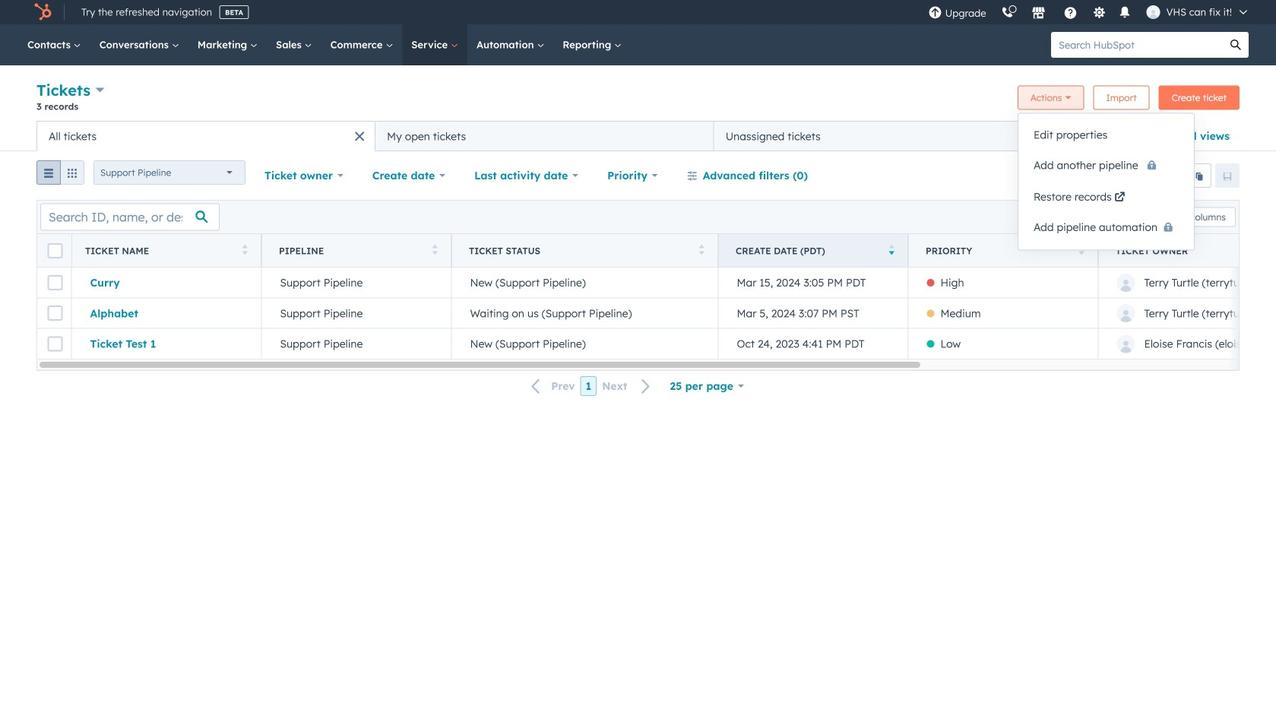 Task type: vqa. For each thing, say whether or not it's contained in the screenshot.
Search call name or notes search box
no



Task type: locate. For each thing, give the bounding box(es) containing it.
press to sort. image
[[242, 244, 248, 255], [432, 244, 438, 255], [699, 244, 705, 255], [1079, 244, 1085, 255]]

pagination navigation
[[523, 376, 660, 397]]

2 press to sort. image from the left
[[432, 244, 438, 255]]

descending sort. press to sort ascending. image
[[889, 244, 895, 255]]

terry turtle image
[[1147, 5, 1161, 19]]

press to sort. image for 3rd the "press to sort." element from right
[[432, 244, 438, 255]]

press to sort. image for 3rd the "press to sort." element from left
[[699, 244, 705, 255]]

2 press to sort. element from the left
[[432, 244, 438, 257]]

group
[[37, 160, 84, 191]]

menu
[[921, 0, 1259, 24]]

banner
[[37, 79, 1240, 121]]

Search HubSpot search field
[[1052, 32, 1224, 58]]

press to sort. image for fourth the "press to sort." element from left
[[1079, 244, 1085, 255]]

3 press to sort. image from the left
[[699, 244, 705, 255]]

press to sort. element
[[242, 244, 248, 257], [432, 244, 438, 257], [699, 244, 705, 257], [1079, 244, 1085, 257]]

1 press to sort. element from the left
[[242, 244, 248, 257]]

4 press to sort. image from the left
[[1079, 244, 1085, 255]]

1 press to sort. image from the left
[[242, 244, 248, 255]]



Task type: describe. For each thing, give the bounding box(es) containing it.
press to sort. image for 4th the "press to sort." element from the right
[[242, 244, 248, 255]]

4 press to sort. element from the left
[[1079, 244, 1085, 257]]

marketplaces image
[[1032, 7, 1046, 21]]

Search ID, name, or description search field
[[40, 203, 220, 231]]

3 press to sort. element from the left
[[699, 244, 705, 257]]

descending sort. press to sort ascending. element
[[889, 244, 895, 257]]



